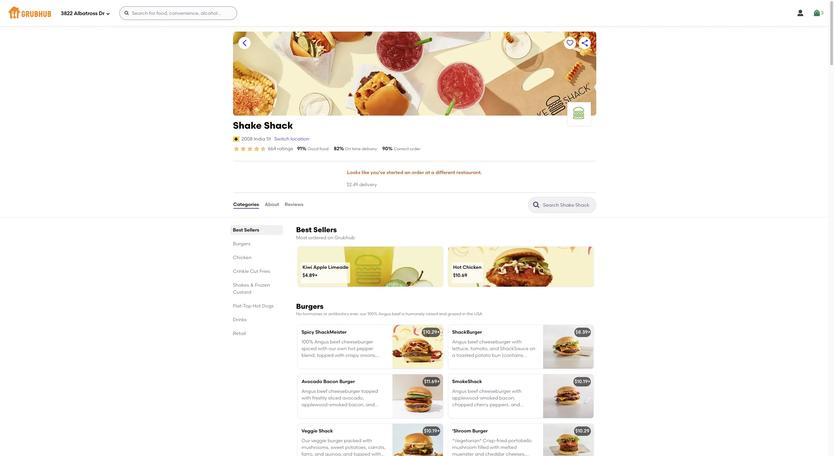 Task type: vqa. For each thing, say whether or not it's contained in the screenshot.
3822
yes



Task type: describe. For each thing, give the bounding box(es) containing it.
spicy shackmeister image
[[393, 325, 443, 369]]

burgers for burgers no hormones or antibiotics ever, our 100% angus beef is humanely raised and grazed in the usa
[[296, 302, 324, 311]]

hot inside 'flat-top hot dogs' tab
[[253, 303, 261, 309]]

sellers for best sellers
[[244, 227, 259, 233]]

$10.19 for veggie shack
[[424, 429, 437, 434]]

reviews
[[285, 202, 304, 208]]

onions,
[[360, 353, 376, 359]]

$2.49 delivery
[[347, 182, 377, 188]]

chicken tab
[[233, 254, 280, 261]]

and inside burgers no hormones or antibiotics ever, our 100% angus beef is humanely raised and grazed in the usa
[[439, 312, 447, 317]]

1 vertical spatial burger
[[473, 429, 488, 434]]

avocado bacon burger image
[[393, 375, 443, 419]]

+ for spicy shackmeister
[[437, 330, 440, 336]]

flat-top hot dogs
[[233, 303, 274, 309]]

crinkle cut fries
[[233, 269, 270, 274]]

$10.29 +
[[423, 330, 440, 336]]

Search for food, convenience, alcohol... search field
[[119, 6, 237, 20]]

topped
[[317, 353, 334, 359]]

avocado bacon burger
[[302, 379, 355, 385]]

chicken inside tab
[[233, 255, 252, 261]]

+ for veggie shack
[[437, 429, 440, 434]]

correct order
[[394, 147, 421, 151]]

search icon image
[[533, 201, 541, 209]]

on inside best sellers most ordered on grubhub
[[328, 235, 334, 241]]

0 vertical spatial delivery
[[362, 147, 377, 151]]

'shroom burger
[[452, 429, 488, 434]]

custard
[[233, 290, 252, 295]]

ever,
[[350, 312, 359, 317]]

664 ratings
[[268, 146, 293, 152]]

on
[[345, 147, 351, 151]]

apple
[[313, 265, 327, 271]]

drinks tab
[[233, 317, 280, 324]]

fries
[[260, 269, 270, 274]]

(contains
[[502, 353, 523, 359]]

good food
[[308, 147, 329, 151]]

$11.69
[[424, 379, 437, 385]]

$11.69 +
[[424, 379, 440, 385]]

1 horizontal spatial svg image
[[797, 9, 805, 17]]

retail
[[233, 331, 246, 337]]

$4.89
[[303, 273, 315, 279]]

restaurant.
[[457, 170, 482, 176]]

soy,
[[498, 360, 506, 366]]

3822
[[61, 10, 73, 16]]

crispy
[[346, 353, 359, 359]]

drinks
[[233, 317, 247, 323]]

+ inside kiwi apple limeade $4.89 +
[[315, 273, 318, 279]]

664
[[268, 146, 276, 152]]

shakes & frozen custard tab
[[233, 282, 280, 296]]

gluten)
[[452, 367, 469, 372]]

90
[[383, 146, 388, 152]]

0 horizontal spatial burger
[[340, 379, 355, 385]]

spicy shackmeister
[[302, 330, 347, 336]]

good
[[308, 147, 319, 151]]

bun
[[492, 353, 501, 359]]

in
[[462, 312, 466, 317]]

a inside button
[[431, 170, 435, 176]]

bacon
[[324, 379, 338, 385]]

categories
[[233, 202, 259, 208]]

time
[[352, 147, 361, 151]]

grubhub
[[335, 235, 355, 241]]

veggie
[[302, 429, 318, 434]]

st
[[266, 136, 271, 142]]

veggie shack image
[[393, 424, 443, 457]]

cherry
[[324, 360, 338, 366]]

antibiotics
[[328, 312, 349, 317]]

$10.19 for smokeshack
[[575, 379, 588, 385]]

spicy
[[302, 330, 314, 336]]

best sellers tab
[[233, 227, 280, 234]]

0 horizontal spatial svg image
[[106, 12, 110, 16]]

best sellers most ordered on grubhub
[[296, 226, 355, 241]]

a inside angus beef cheeseburger with lettuce, tomato, and shacksauce on a toasted potato bun (contains sesame, eggs, milk, soy, wheat, and gluten)
[[452, 353, 456, 359]]

looks like you've started an order at a different restaurant.
[[347, 170, 482, 176]]

shake shack logo image
[[568, 102, 591, 126]]

+ for avocado bacon burger
[[437, 379, 440, 385]]

angus inside burgers no hormones or antibiotics ever, our 100% angus beef is humanely raised and grazed in the usa
[[379, 312, 391, 317]]

burgers for burgers
[[233, 241, 250, 247]]

our for 100%
[[329, 346, 336, 352]]

$8.39
[[576, 330, 588, 336]]

&
[[250, 283, 254, 288]]

save this restaurant button
[[564, 37, 576, 49]]

order inside button
[[412, 170, 424, 176]]

cut
[[250, 269, 259, 274]]

wheat,
[[507, 360, 523, 366]]

shackburger image
[[543, 325, 594, 369]]

shacksauce.
[[302, 367, 331, 372]]

frozen
[[255, 283, 270, 288]]

$10.19 + for smokeshack
[[575, 379, 591, 385]]

Search Shake Shack search field
[[543, 202, 594, 208]]

started
[[387, 170, 404, 176]]

angus beef cheeseburger with lettuce, tomato, and shacksauce on a toasted potato bun (contains sesame, eggs, milk, soy, wheat, and gluten)
[[452, 339, 536, 372]]

cheeseburger inside the 100% angus beef cheeseburger spiced with our own hot pepper blend, topped with crispy onions, chopped cherry peppers and shacksauce.
[[342, 339, 373, 345]]

2008 india st
[[242, 136, 271, 142]]

and up bun
[[490, 346, 499, 352]]

shakes
[[233, 283, 249, 288]]

raised
[[426, 312, 438, 317]]

100% angus beef cheeseburger spiced with our own hot pepper blend, topped with crispy onions, chopped cherry peppers and shacksauce.
[[302, 339, 376, 372]]

toasted
[[457, 353, 474, 359]]

1 vertical spatial delivery
[[360, 182, 377, 188]]

shake shack
[[233, 120, 293, 131]]

grazed
[[448, 312, 462, 317]]

shake
[[233, 120, 262, 131]]

pepper
[[357, 346, 373, 352]]

cheeseburger inside angus beef cheeseburger with lettuce, tomato, and shacksauce on a toasted potato bun (contains sesame, eggs, milk, soy, wheat, and gluten)
[[479, 339, 511, 345]]



Task type: locate. For each thing, give the bounding box(es) containing it.
our
[[360, 312, 367, 317], [329, 346, 336, 352]]

burgers no hormones or antibiotics ever, our 100% angus beef is humanely raised and grazed in the usa
[[296, 302, 483, 317]]

1 horizontal spatial a
[[452, 353, 456, 359]]

sellers inside best sellers most ordered on grubhub
[[314, 226, 337, 234]]

lettuce,
[[452, 346, 470, 352]]

humanely
[[406, 312, 425, 317]]

0 horizontal spatial best
[[233, 227, 243, 233]]

0 horizontal spatial $10.19
[[424, 429, 437, 434]]

beef inside angus beef cheeseburger with lettuce, tomato, and shacksauce on a toasted potato bun (contains sesame, eggs, milk, soy, wheat, and gluten)
[[468, 339, 478, 345]]

0 horizontal spatial $10.19 +
[[424, 429, 440, 434]]

shacksauce
[[500, 346, 529, 352]]

0 horizontal spatial burgers
[[233, 241, 250, 247]]

limeade
[[328, 265, 349, 271]]

an
[[405, 170, 411, 176]]

and
[[439, 312, 447, 317], [490, 346, 499, 352], [359, 360, 368, 366], [524, 360, 533, 366]]

no
[[296, 312, 302, 317]]

$10.29 for $10.29
[[576, 429, 590, 434]]

beef up own
[[330, 339, 340, 345]]

0 horizontal spatial a
[[431, 170, 435, 176]]

ratings
[[277, 146, 293, 152]]

100% inside the 100% angus beef cheeseburger spiced with our own hot pepper blend, topped with crispy onions, chopped cherry peppers and shacksauce.
[[302, 339, 313, 345]]

1 horizontal spatial sellers
[[314, 226, 337, 234]]

0 vertical spatial order
[[410, 147, 421, 151]]

beef left is
[[392, 312, 401, 317]]

spiced
[[302, 346, 317, 352]]

order left at
[[412, 170, 424, 176]]

angus inside angus beef cheeseburger with lettuce, tomato, and shacksauce on a toasted potato bun (contains sesame, eggs, milk, soy, wheat, and gluten)
[[452, 339, 467, 345]]

most
[[296, 235, 307, 241]]

india
[[254, 136, 265, 142]]

categories button
[[233, 193, 259, 217]]

$8.39 +
[[576, 330, 591, 336]]

retail tab
[[233, 330, 280, 337]]

sellers up 'ordered'
[[314, 226, 337, 234]]

order right correct
[[410, 147, 421, 151]]

$10.19 + for veggie shack
[[424, 429, 440, 434]]

burgers
[[233, 241, 250, 247], [296, 302, 324, 311]]

1 vertical spatial burgers
[[296, 302, 324, 311]]

shackburger
[[452, 330, 482, 336]]

1 vertical spatial $10.29
[[576, 429, 590, 434]]

1 vertical spatial our
[[329, 346, 336, 352]]

burger right bacon
[[340, 379, 355, 385]]

0 horizontal spatial chicken
[[233, 255, 252, 261]]

with inside angus beef cheeseburger with lettuce, tomato, and shacksauce on a toasted potato bun (contains sesame, eggs, milk, soy, wheat, and gluten)
[[512, 339, 522, 345]]

1 horizontal spatial best
[[296, 226, 312, 234]]

1 horizontal spatial cheeseburger
[[479, 339, 511, 345]]

best inside best sellers most ordered on grubhub
[[296, 226, 312, 234]]

1 vertical spatial 100%
[[302, 339, 313, 345]]

the
[[467, 312, 473, 317]]

1 horizontal spatial burger
[[473, 429, 488, 434]]

1 horizontal spatial beef
[[392, 312, 401, 317]]

1 vertical spatial on
[[530, 346, 536, 352]]

'shroom
[[452, 429, 471, 434]]

chopped
[[302, 360, 322, 366]]

svg image
[[813, 9, 821, 17], [124, 10, 130, 16]]

a down lettuce,
[[452, 353, 456, 359]]

1 vertical spatial chicken
[[463, 265, 482, 271]]

0 vertical spatial chicken
[[233, 255, 252, 261]]

angus down spicy shackmeister
[[315, 339, 329, 345]]

kiwi apple limeade $4.89 +
[[303, 265, 349, 279]]

smokeshack image
[[543, 375, 594, 419]]

0 vertical spatial burger
[[340, 379, 355, 385]]

0 horizontal spatial on
[[328, 235, 334, 241]]

our inside burgers no hormones or antibiotics ever, our 100% angus beef is humanely raised and grazed in the usa
[[360, 312, 367, 317]]

hot chicken $10.69
[[453, 265, 482, 279]]

peppers
[[339, 360, 358, 366]]

91
[[297, 146, 302, 152]]

2 vertical spatial with
[[335, 353, 345, 359]]

switch
[[274, 136, 290, 142]]

0 horizontal spatial beef
[[330, 339, 340, 345]]

share icon image
[[581, 39, 589, 47]]

at
[[425, 170, 430, 176]]

1 horizontal spatial burgers
[[296, 302, 324, 311]]

with up 'topped'
[[318, 346, 328, 352]]

shakes & frozen custard
[[233, 283, 270, 295]]

svg image left 3 button
[[797, 9, 805, 17]]

0 horizontal spatial angus
[[315, 339, 329, 345]]

switch location button
[[274, 136, 310, 143]]

and right wheat,
[[524, 360, 533, 366]]

0 vertical spatial $10.29
[[423, 330, 437, 336]]

beef
[[392, 312, 401, 317], [330, 339, 340, 345], [468, 339, 478, 345]]

chicken up crinkle
[[233, 255, 252, 261]]

hormones
[[303, 312, 323, 317]]

delivery down like
[[360, 182, 377, 188]]

1 horizontal spatial shack
[[319, 429, 333, 434]]

sellers inside tab
[[244, 227, 259, 233]]

0 horizontal spatial with
[[318, 346, 328, 352]]

sesame,
[[452, 360, 471, 366]]

is
[[402, 312, 405, 317]]

0 vertical spatial hot
[[453, 265, 462, 271]]

3
[[821, 10, 824, 16]]

burgers tab
[[233, 240, 280, 248]]

burgers inside "tab"
[[233, 241, 250, 247]]

svg image inside 3 button
[[813, 9, 821, 17]]

2 horizontal spatial beef
[[468, 339, 478, 345]]

and inside the 100% angus beef cheeseburger spiced with our own hot pepper blend, topped with crispy onions, chopped cherry peppers and shacksauce.
[[359, 360, 368, 366]]

different
[[436, 170, 456, 176]]

3822 albatross dr
[[61, 10, 105, 16]]

2008
[[242, 136, 253, 142]]

100% inside burgers no hormones or antibiotics ever, our 100% angus beef is humanely raised and grazed in the usa
[[368, 312, 378, 317]]

1 horizontal spatial $10.29
[[576, 429, 590, 434]]

blend,
[[302, 353, 316, 359]]

and right raised
[[439, 312, 447, 317]]

chicken up $10.69
[[463, 265, 482, 271]]

looks
[[347, 170, 361, 176]]

caret left icon image
[[240, 39, 249, 47]]

0 vertical spatial 100%
[[368, 312, 378, 317]]

usa
[[474, 312, 483, 317]]

1 horizontal spatial hot
[[453, 265, 462, 271]]

flat-
[[233, 303, 243, 309]]

1 horizontal spatial with
[[335, 353, 345, 359]]

correct
[[394, 147, 409, 151]]

kiwi
[[303, 265, 312, 271]]

$10.29 for $10.29 +
[[423, 330, 437, 336]]

1 horizontal spatial $10.19
[[575, 379, 588, 385]]

$2.49
[[347, 182, 358, 188]]

shack up switch on the top of page
[[264, 120, 293, 131]]

looks like you've started an order at a different restaurant. button
[[347, 166, 483, 180]]

1 vertical spatial $10.19
[[424, 429, 437, 434]]

0 horizontal spatial cheeseburger
[[342, 339, 373, 345]]

0 vertical spatial $10.19
[[575, 379, 588, 385]]

burgers down the best sellers
[[233, 241, 250, 247]]

shack for shake shack
[[264, 120, 293, 131]]

reviews button
[[285, 193, 304, 217]]

hot inside hot chicken $10.69
[[453, 265, 462, 271]]

chicken inside hot chicken $10.69
[[463, 265, 482, 271]]

0 vertical spatial shack
[[264, 120, 293, 131]]

svg image
[[797, 9, 805, 17], [106, 12, 110, 16]]

0 horizontal spatial sellers
[[244, 227, 259, 233]]

veggie shack
[[302, 429, 333, 434]]

1 vertical spatial $10.19 +
[[424, 429, 440, 434]]

hot right top on the bottom left of page
[[253, 303, 261, 309]]

1 horizontal spatial svg image
[[813, 9, 821, 17]]

100% up spiced
[[302, 339, 313, 345]]

burger right the "'shroom"
[[473, 429, 488, 434]]

beef up the tomato, in the bottom of the page
[[468, 339, 478, 345]]

svg image right dr
[[106, 12, 110, 16]]

save this restaurant image
[[566, 39, 574, 47]]

dogs
[[262, 303, 274, 309]]

with down own
[[335, 353, 345, 359]]

on time delivery
[[345, 147, 377, 151]]

potato
[[475, 353, 491, 359]]

2 cheeseburger from the left
[[479, 339, 511, 345]]

1 horizontal spatial our
[[360, 312, 367, 317]]

main navigation navigation
[[0, 0, 829, 26]]

best
[[296, 226, 312, 234], [233, 227, 243, 233]]

eggs,
[[472, 360, 485, 366]]

hot
[[453, 265, 462, 271], [253, 303, 261, 309]]

sellers for best sellers most ordered on grubhub
[[314, 226, 337, 234]]

and down onions,
[[359, 360, 368, 366]]

on
[[328, 235, 334, 241], [530, 346, 536, 352]]

smokeshack
[[452, 379, 482, 385]]

our left own
[[329, 346, 336, 352]]

tomato,
[[471, 346, 489, 352]]

a right at
[[431, 170, 435, 176]]

about button
[[265, 193, 279, 217]]

avocado
[[302, 379, 322, 385]]

on right shacksauce
[[530, 346, 536, 352]]

best sellers
[[233, 227, 259, 233]]

1 horizontal spatial angus
[[379, 312, 391, 317]]

0 horizontal spatial hot
[[253, 303, 261, 309]]

albatross
[[74, 10, 98, 16]]

+ for smokeshack
[[588, 379, 591, 385]]

beef inside burgers no hormones or antibiotics ever, our 100% angus beef is humanely raised and grazed in the usa
[[392, 312, 401, 317]]

0 vertical spatial $10.19 +
[[575, 379, 591, 385]]

or
[[324, 312, 328, 317]]

our for burgers
[[360, 312, 367, 317]]

star icon image
[[233, 146, 240, 152], [240, 146, 246, 152], [246, 146, 253, 152], [253, 146, 260, 152], [260, 146, 267, 152], [260, 146, 267, 152]]

with
[[512, 339, 522, 345], [318, 346, 328, 352], [335, 353, 345, 359]]

0 horizontal spatial our
[[329, 346, 336, 352]]

our inside the 100% angus beef cheeseburger spiced with our own hot pepper blend, topped with crispy onions, chopped cherry peppers and shacksauce.
[[329, 346, 336, 352]]

best up most
[[296, 226, 312, 234]]

0 horizontal spatial $10.29
[[423, 330, 437, 336]]

angus inside the 100% angus beef cheeseburger spiced with our own hot pepper blend, topped with crispy onions, chopped cherry peppers and shacksauce.
[[315, 339, 329, 345]]

0 vertical spatial our
[[360, 312, 367, 317]]

0 horizontal spatial svg image
[[124, 10, 130, 16]]

with up shacksauce
[[512, 339, 522, 345]]

burgers up the hormones
[[296, 302, 324, 311]]

0 vertical spatial on
[[328, 235, 334, 241]]

'shroom burger image
[[543, 424, 594, 457]]

delivery
[[362, 147, 377, 151], [360, 182, 377, 188]]

1 horizontal spatial $10.19 +
[[575, 379, 591, 385]]

1 vertical spatial order
[[412, 170, 424, 176]]

angus left is
[[379, 312, 391, 317]]

angus
[[379, 312, 391, 317], [315, 339, 329, 345], [452, 339, 467, 345]]

ordered
[[308, 235, 327, 241]]

1 horizontal spatial on
[[530, 346, 536, 352]]

crinkle cut fries tab
[[233, 268, 280, 275]]

subscription pass image
[[233, 137, 240, 142]]

shack for veggie shack
[[319, 429, 333, 434]]

order
[[410, 147, 421, 151], [412, 170, 424, 176]]

1 vertical spatial shack
[[319, 429, 333, 434]]

sellers up burgers "tab" on the bottom of page
[[244, 227, 259, 233]]

burgers inside burgers no hormones or antibiotics ever, our 100% angus beef is humanely raised and grazed in the usa
[[296, 302, 324, 311]]

best inside tab
[[233, 227, 243, 233]]

3 button
[[813, 7, 824, 19]]

1 horizontal spatial 100%
[[368, 312, 378, 317]]

hot
[[348, 346, 356, 352]]

82
[[334, 146, 340, 152]]

0 vertical spatial a
[[431, 170, 435, 176]]

1 horizontal spatial chicken
[[463, 265, 482, 271]]

1 vertical spatial with
[[318, 346, 328, 352]]

delivery right time
[[362, 147, 377, 151]]

on inside angus beef cheeseburger with lettuce, tomato, and shacksauce on a toasted potato bun (contains sesame, eggs, milk, soy, wheat, and gluten)
[[530, 346, 536, 352]]

100% right ever,
[[368, 312, 378, 317]]

on right 'ordered'
[[328, 235, 334, 241]]

0 horizontal spatial shack
[[264, 120, 293, 131]]

beef inside the 100% angus beef cheeseburger spiced with our own hot pepper blend, topped with crispy onions, chopped cherry peppers and shacksauce.
[[330, 339, 340, 345]]

cheeseburger up hot
[[342, 339, 373, 345]]

2 horizontal spatial angus
[[452, 339, 467, 345]]

best for best sellers
[[233, 227, 243, 233]]

shack right veggie
[[319, 429, 333, 434]]

flat-top hot dogs tab
[[233, 303, 280, 310]]

top
[[243, 303, 252, 309]]

shack
[[264, 120, 293, 131], [319, 429, 333, 434]]

1 vertical spatial hot
[[253, 303, 261, 309]]

+
[[315, 273, 318, 279], [437, 330, 440, 336], [588, 330, 591, 336], [437, 379, 440, 385], [588, 379, 591, 385], [437, 429, 440, 434]]

1 vertical spatial a
[[452, 353, 456, 359]]

0 vertical spatial with
[[512, 339, 522, 345]]

cheeseburger up bun
[[479, 339, 511, 345]]

our right ever,
[[360, 312, 367, 317]]

2008 india st button
[[241, 136, 271, 143]]

a
[[431, 170, 435, 176], [452, 353, 456, 359]]

0 vertical spatial burgers
[[233, 241, 250, 247]]

best for best sellers most ordered on grubhub
[[296, 226, 312, 234]]

+ for shackburger
[[588, 330, 591, 336]]

burger
[[340, 379, 355, 385], [473, 429, 488, 434]]

best up burgers "tab" on the bottom of page
[[233, 227, 243, 233]]

like
[[362, 170, 370, 176]]

shackmeister
[[315, 330, 347, 336]]

0 horizontal spatial 100%
[[302, 339, 313, 345]]

hot up $10.69
[[453, 265, 462, 271]]

1 cheeseburger from the left
[[342, 339, 373, 345]]

switch location
[[274, 136, 309, 142]]

angus up lettuce,
[[452, 339, 467, 345]]

milk,
[[486, 360, 496, 366]]

2 horizontal spatial with
[[512, 339, 522, 345]]



